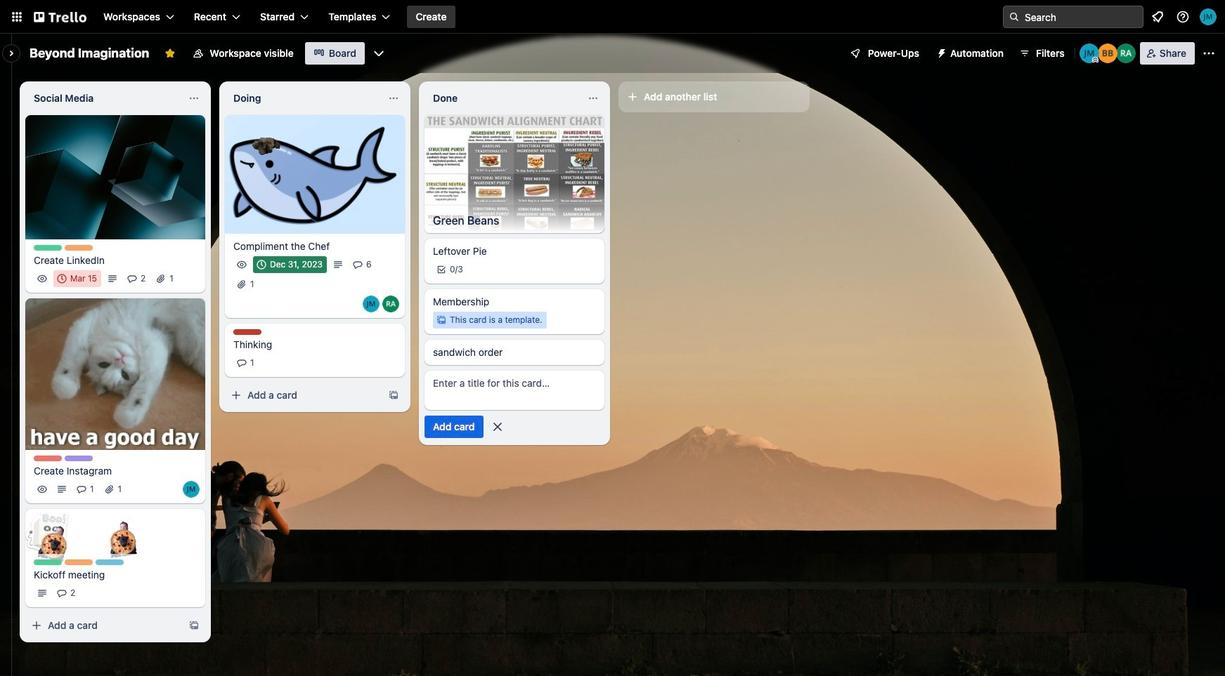 Task type: vqa. For each thing, say whether or not it's contained in the screenshot.
home icon
no



Task type: describe. For each thing, give the bounding box(es) containing it.
2 color: green, title: none image from the top
[[34, 560, 62, 566]]

search image
[[1009, 11, 1020, 22]]

Board name text field
[[22, 42, 156, 65]]

color: purple, title: none image
[[65, 456, 93, 462]]

back to home image
[[34, 6, 86, 28]]

Search field
[[1020, 7, 1143, 27]]

1 horizontal spatial https://media3.giphy.com/media/uzbc1merae75kv3oqd/100w.gif?cid=ad960664cgd8q560jl16i4tqsq6qk30rgh2t6st4j6ihzo35&ep=v1_stickers_search&rid=100w.gif&ct=s image
[[105, 508, 156, 559]]

this member is an admin of this board. image
[[1092, 57, 1099, 63]]

sm image
[[931, 42, 950, 62]]

0 horizontal spatial jeremy miller (jeremymiller198) image
[[183, 482, 200, 498]]

create from template… image
[[388, 390, 399, 401]]

show menu image
[[1202, 46, 1216, 60]]

color: red, title: none image
[[34, 456, 62, 462]]

open information menu image
[[1176, 10, 1190, 24]]

Enter a title for this card… text field
[[425, 371, 605, 411]]

ruby anderson (rubyanderson7) image
[[1116, 44, 1136, 63]]



Task type: locate. For each thing, give the bounding box(es) containing it.
None text field
[[25, 87, 183, 110], [425, 87, 582, 110], [25, 87, 183, 110], [425, 87, 582, 110]]

1 vertical spatial jeremy miller (jeremymiller198) image
[[183, 482, 200, 498]]

None text field
[[225, 87, 382, 110]]

customize views image
[[372, 46, 386, 60]]

None checkbox
[[253, 256, 327, 273], [53, 270, 101, 287], [253, 256, 327, 273], [53, 270, 101, 287]]

https://media3.giphy.com/media/uzbc1merae75kv3oqd/100w.gif?cid=ad960664cgd8q560jl16i4tqsq6qk30rgh2t6st4j6ihzo35&ep=v1_stickers_search&rid=100w.gif&ct=s image left "color: sky, title: "sparkling"" element
[[37, 513, 89, 565]]

1 horizontal spatial jeremy miller (jeremymiller198) image
[[1200, 8, 1217, 25]]

create from template… image
[[188, 621, 200, 632]]

color: orange, title: none image for 1st color: green, title: none image from the bottom of the page
[[65, 560, 93, 566]]

color: sky, title: "sparkling" element
[[96, 560, 124, 566]]

0 vertical spatial color: orange, title: none image
[[65, 245, 93, 251]]

0 vertical spatial jeremy miller (jeremymiller198) image
[[1200, 8, 1217, 25]]

2 color: orange, title: none image from the top
[[65, 560, 93, 566]]

1 color: orange, title: none image from the top
[[65, 245, 93, 251]]

https://media1.giphy.com/media/3ov9jucrjra1ggg9vu/100w.gif?cid=ad960664cgd8q560jl16i4tqsq6qk30rgh2t6st4j6ihzo35&ep=v1_stickers_search&rid=100w.gif&ct=s image
[[242, 115, 289, 161]]

jeremy miller (jeremymiller198) image
[[1200, 8, 1217, 25], [183, 482, 200, 498]]

color: bold red, title: "thoughts" element
[[233, 329, 262, 335]]

star or unstar board image
[[165, 48, 176, 59]]

1 vertical spatial color: green, title: none image
[[34, 560, 62, 566]]

https://media3.giphy.com/media/uzbc1merae75kv3oqd/100w.gif?cid=ad960664cgd8q560jl16i4tqsq6qk30rgh2t6st4j6ihzo35&ep=v1_stickers_search&rid=100w.gif&ct=s image up "color: sky, title: "sparkling"" element
[[105, 508, 156, 559]]

1 vertical spatial color: orange, title: none image
[[65, 560, 93, 566]]

primary element
[[0, 0, 1225, 34]]

color: orange, title: none image for 1st color: green, title: none image
[[65, 245, 93, 251]]

cancel image
[[490, 421, 504, 435]]

0 horizontal spatial jeremy miller (jeremymiller198) image
[[363, 296, 380, 313]]

color: orange, title: none image
[[65, 245, 93, 251], [65, 560, 93, 566]]

1 color: green, title: none image from the top
[[34, 245, 62, 251]]

jeremy miller (jeremymiller198) image
[[1080, 44, 1099, 63], [363, 296, 380, 313]]

jeremy miller (jeremymiller198) image left ruby anderson (rubyanderson7) icon
[[1080, 44, 1099, 63]]

pete ghost image
[[24, 510, 69, 555]]

1 horizontal spatial jeremy miller (jeremymiller198) image
[[1080, 44, 1099, 63]]

color: green, title: none image
[[34, 245, 62, 251], [34, 560, 62, 566]]

1 vertical spatial jeremy miller (jeremymiller198) image
[[363, 296, 380, 313]]

ruby anderson (rubyanderson7) image
[[382, 296, 399, 313]]

0 vertical spatial color: green, title: none image
[[34, 245, 62, 251]]

jeremy miller (jeremymiller198) image left ruby anderson (rubyanderson7) image
[[363, 296, 380, 313]]

0 vertical spatial jeremy miller (jeremymiller198) image
[[1080, 44, 1099, 63]]

0 notifications image
[[1149, 8, 1166, 25]]

bob builder (bobbuilder40) image
[[1098, 44, 1118, 63]]

https://media3.giphy.com/media/uzbc1merae75kv3oqd/100w.gif?cid=ad960664cgd8q560jl16i4tqsq6qk30rgh2t6st4j6ihzo35&ep=v1_stickers_search&rid=100w.gif&ct=s image
[[105, 508, 156, 559], [37, 513, 89, 565]]

0 horizontal spatial https://media3.giphy.com/media/uzbc1merae75kv3oqd/100w.gif?cid=ad960664cgd8q560jl16i4tqsq6qk30rgh2t6st4j6ihzo35&ep=v1_stickers_search&rid=100w.gif&ct=s image
[[37, 513, 89, 565]]



